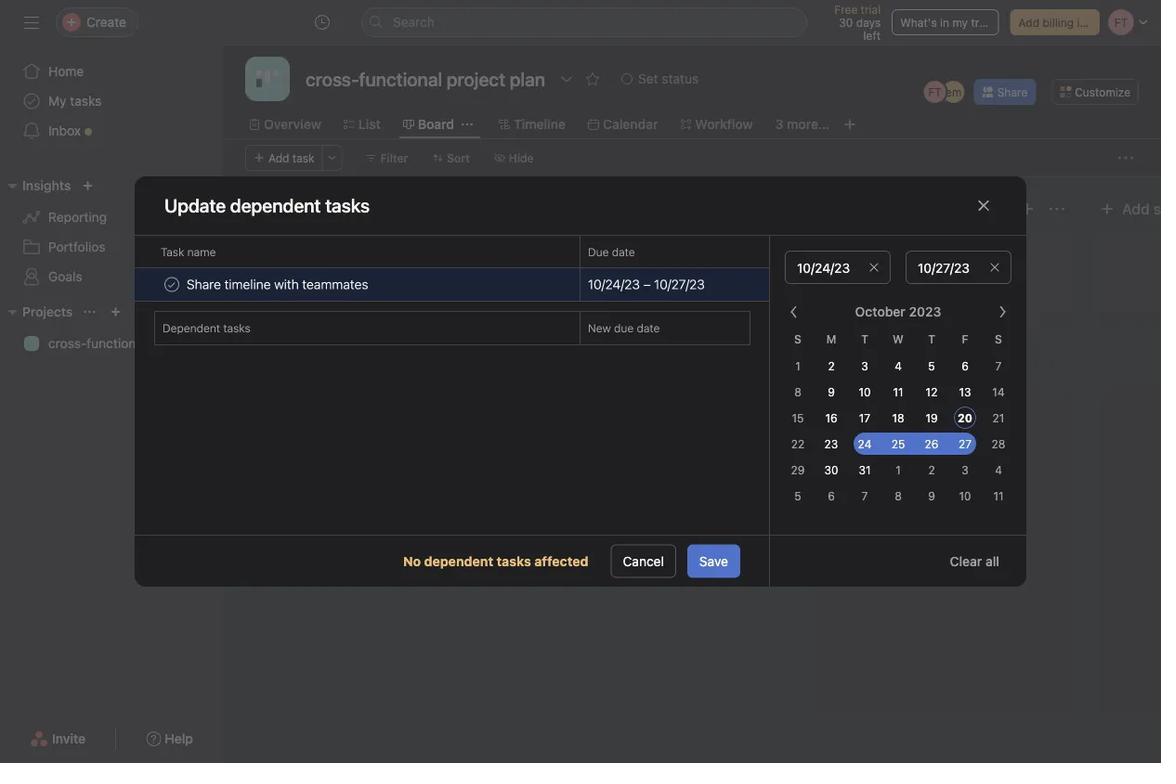 Task type: describe. For each thing, give the bounding box(es) containing it.
teammates inside cell
[[302, 277, 368, 292]]

1 horizontal spatial 8
[[895, 490, 902, 503]]

13
[[960, 386, 972, 399]]

0 horizontal spatial 24
[[362, 315, 376, 328]]

my tasks link
[[11, 86, 212, 116]]

0 vertical spatial share timeline with teammates
[[566, 251, 750, 267]]

home link
[[11, 57, 212, 86]]

14
[[993, 386, 1005, 399]]

0 horizontal spatial 26
[[627, 315, 641, 328]]

22
[[792, 438, 805, 451]]

1 s from the left
[[795, 333, 802, 346]]

october 2023
[[856, 304, 942, 320]]

0 vertical spatial 7
[[996, 360, 1002, 373]]

trial
[[861, 3, 881, 16]]

tasks for dependent tasks
[[223, 322, 251, 335]]

16
[[826, 412, 838, 425]]

em
[[946, 86, 962, 99]]

tasks for my tasks
[[70, 93, 102, 109]]

18
[[893, 412, 905, 425]]

projects element
[[0, 296, 223, 362]]

functional
[[87, 336, 146, 351]]

0 vertical spatial project
[[317, 251, 360, 267]]

1 vertical spatial 3
[[962, 464, 969, 477]]

0 vertical spatial 6
[[962, 360, 969, 373]]

0 vertical spatial 5
[[929, 360, 936, 373]]

draft project brief
[[283, 251, 391, 267]]

share inside button
[[998, 86, 1028, 99]]

1 horizontal spatial ft
[[929, 86, 942, 99]]

update
[[165, 195, 226, 217]]

clear all button
[[938, 545, 1012, 579]]

1 horizontal spatial 24
[[600, 315, 614, 328]]

no
[[403, 554, 421, 569]]

add s
[[1123, 200, 1162, 218]]

cross-functional project plan
[[48, 336, 221, 351]]

low
[[269, 283, 290, 296]]

save
[[700, 554, 729, 569]]

draft
[[283, 251, 314, 267]]

info
[[1078, 16, 1097, 29]]

timeline
[[514, 117, 566, 132]]

board image
[[257, 68, 279, 90]]

overview
[[264, 117, 321, 132]]

add billing info button
[[1011, 9, 1100, 35]]

insights button
[[0, 175, 71, 197]]

hide sidebar image
[[24, 15, 39, 30]]

17
[[860, 412, 871, 425]]

brief
[[363, 251, 391, 267]]

october 2023 button
[[844, 296, 972, 329]]

2 s from the left
[[995, 333, 1003, 346]]

due
[[614, 322, 634, 335]]

2 1 button from the left
[[732, 312, 772, 331]]

0 vertical spatial 10
[[859, 386, 871, 399]]

0 vertical spatial add task button
[[245, 145, 323, 171]]

31
[[859, 464, 871, 477]]

what's in my trial? button
[[892, 9, 1000, 35]]

my
[[953, 16, 969, 29]]

free
[[835, 3, 858, 16]]

1 t from the left
[[862, 333, 869, 346]]

0 horizontal spatial 5
[[795, 490, 802, 503]]

2 vertical spatial tasks
[[497, 554, 531, 569]]

due
[[588, 246, 609, 259]]

28
[[992, 438, 1006, 451]]

add s button
[[1093, 192, 1162, 226]]

left
[[864, 29, 881, 42]]

share timeline with teammates cell
[[134, 268, 580, 302]]

insights
[[22, 178, 71, 193]]

0 vertical spatial 11
[[894, 386, 904, 399]]

workflow
[[696, 117, 753, 132]]

1 vertical spatial add task button
[[822, 244, 1060, 278]]

free trial 30 days left
[[835, 3, 881, 42]]

search
[[393, 14, 435, 30]]

ft button
[[261, 310, 283, 333]]

reporting link
[[11, 203, 212, 232]]

projects
[[22, 304, 73, 320]]

dependent
[[424, 554, 494, 569]]

on track for timeline
[[598, 283, 643, 296]]

save button
[[688, 545, 741, 579]]

0 vertical spatial 3
[[862, 360, 869, 373]]

search button
[[362, 7, 808, 37]]

0 vertical spatial date
[[612, 246, 635, 259]]

list link
[[344, 114, 381, 135]]

30 inside free trial 30 days left
[[840, 16, 854, 29]]

s
[[1154, 200, 1162, 218]]

completed image
[[258, 248, 281, 270]]

0 horizontal spatial add task
[[269, 151, 315, 165]]

add task image
[[1020, 202, 1035, 217]]

affected
[[535, 554, 589, 569]]

cancel button
[[611, 545, 677, 579]]

invite
[[52, 732, 86, 747]]

high
[[551, 283, 576, 296]]

days
[[857, 16, 881, 29]]

dependent
[[163, 322, 220, 335]]

1 horizontal spatial –
[[617, 315, 624, 328]]

0 horizontal spatial 4
[[895, 360, 902, 373]]

board link
[[403, 114, 454, 135]]

w
[[893, 333, 904, 346]]

20
[[958, 412, 973, 425]]

1 horizontal spatial 9
[[929, 490, 936, 503]]

1 horizontal spatial 2
[[929, 464, 936, 477]]

search list box
[[362, 7, 808, 37]]

2 oct from the left
[[578, 315, 597, 328]]

1 1 button from the left
[[704, 312, 732, 331]]

1 oct from the left
[[340, 315, 359, 328]]

task
[[161, 246, 184, 259]]

10/24/23
[[588, 277, 640, 292]]

inbox link
[[11, 116, 212, 146]]

ft inside button
[[266, 315, 279, 328]]

previous month image
[[787, 305, 802, 320]]

what's
[[901, 16, 937, 29]]

my
[[48, 93, 66, 109]]

clear due date image
[[990, 262, 1001, 273]]

calendar
[[603, 117, 658, 132]]

clear start date image
[[869, 262, 880, 273]]

due date
[[588, 246, 635, 259]]

all
[[986, 554, 1000, 569]]

add left 'billing'
[[1019, 16, 1040, 29]]

trial?
[[972, 16, 997, 29]]

10/27/23
[[654, 277, 705, 292]]

2 t from the left
[[929, 333, 936, 346]]

workflow link
[[681, 114, 753, 135]]

add left "s" on the right of the page
[[1123, 200, 1150, 218]]

october
[[856, 304, 906, 320]]

share button
[[975, 79, 1037, 105]]

what's in my trial?
[[901, 16, 997, 29]]

cross-
[[48, 336, 87, 351]]



Task type: vqa. For each thing, say whether or not it's contained in the screenshot.


Task type: locate. For each thing, give the bounding box(es) containing it.
clear
[[950, 554, 983, 569]]

home
[[48, 64, 84, 79]]

f
[[962, 333, 969, 346]]

date
[[612, 246, 635, 259], [637, 322, 660, 335]]

0 horizontal spatial teammates
[[302, 277, 368, 292]]

21
[[993, 412, 1005, 425]]

0 vertical spatial share
[[998, 86, 1028, 99]]

1 horizontal spatial 7
[[996, 360, 1002, 373]]

0 horizontal spatial with
[[274, 277, 299, 292]]

1 vertical spatial 6
[[828, 490, 835, 503]]

share down name
[[187, 277, 221, 292]]

0 vertical spatial 30
[[840, 16, 854, 29]]

next month image
[[995, 305, 1010, 320]]

tasks right my
[[70, 93, 102, 109]]

6 down 23
[[828, 490, 835, 503]]

1 horizontal spatial oct
[[578, 315, 597, 328]]

add billing info
[[1019, 16, 1097, 29]]

to do
[[245, 200, 283, 218]]

today
[[296, 315, 327, 328]]

0 vertical spatial with
[[655, 251, 680, 267]]

on for project
[[312, 283, 327, 296]]

1 button
[[704, 312, 732, 331], [732, 312, 772, 331]]

1 vertical spatial 7
[[862, 490, 868, 503]]

tasks left the "ft" button
[[223, 322, 251, 335]]

invite button
[[18, 723, 98, 757]]

dependencies image
[[544, 248, 559, 263]]

Start date text field
[[785, 251, 891, 284]]

2 vertical spatial share
[[187, 277, 221, 292]]

3 down 27
[[962, 464, 969, 477]]

project
[[317, 251, 360, 267], [150, 336, 192, 351]]

8 down 25
[[895, 490, 902, 503]]

1 vertical spatial 11
[[994, 490, 1004, 503]]

26 right new
[[627, 315, 641, 328]]

task for bottom add task button
[[949, 253, 975, 269]]

on up today
[[312, 283, 327, 296]]

today – oct 24
[[296, 315, 376, 328]]

1 vertical spatial 30
[[825, 464, 839, 477]]

board
[[418, 117, 454, 132]]

1 vertical spatial 10
[[960, 490, 972, 503]]

5 down 29
[[795, 490, 802, 503]]

1 horizontal spatial add task button
[[822, 244, 1060, 278]]

0 vertical spatial 9
[[828, 386, 835, 399]]

with inside cell
[[274, 277, 299, 292]]

0 horizontal spatial 10
[[859, 386, 871, 399]]

4 down w
[[895, 360, 902, 373]]

– left 10/27/23
[[644, 277, 651, 292]]

1 horizontal spatial teammates
[[683, 251, 750, 267]]

19
[[926, 412, 938, 425]]

2 track from the left
[[616, 283, 643, 296]]

0 horizontal spatial s
[[795, 333, 802, 346]]

new
[[588, 322, 611, 335]]

timeline
[[604, 251, 651, 267], [225, 277, 271, 292]]

0 horizontal spatial 30
[[825, 464, 839, 477]]

task left clear due date icon
[[949, 253, 975, 269]]

0 vertical spatial 8
[[795, 386, 802, 399]]

10 down 27
[[960, 490, 972, 503]]

1 vertical spatial share
[[566, 251, 601, 267]]

1 horizontal spatial 30
[[840, 16, 854, 29]]

on track down draft project brief
[[312, 283, 357, 296]]

on for timeline
[[598, 283, 613, 296]]

4
[[895, 360, 902, 373], [996, 464, 1003, 477]]

24 down 17
[[858, 438, 872, 451]]

insights element
[[0, 169, 223, 296]]

2 on from the left
[[598, 283, 613, 296]]

calendar link
[[588, 114, 658, 135]]

share timeline with teammates inside cell
[[187, 277, 368, 292]]

11
[[894, 386, 904, 399], [994, 490, 1004, 503]]

share timeline with teammates up 10/24/23 – 10/27/23
[[566, 251, 750, 267]]

11 down 28 on the right bottom
[[994, 490, 1004, 503]]

1 horizontal spatial on track
[[598, 283, 643, 296]]

portfolios
[[48, 239, 106, 255]]

m
[[827, 333, 837, 346]]

0 horizontal spatial project
[[150, 336, 192, 351]]

0 horizontal spatial on
[[312, 283, 327, 296]]

1 track from the left
[[330, 283, 357, 296]]

0 vertical spatial teammates
[[683, 251, 750, 267]]

add task button up 2023
[[822, 244, 1060, 278]]

in
[[941, 16, 950, 29]]

0 horizontal spatial date
[[612, 246, 635, 259]]

0 horizontal spatial tasks
[[70, 93, 102, 109]]

t down 2023
[[929, 333, 936, 346]]

tasks
[[70, 93, 102, 109], [223, 322, 251, 335], [497, 554, 531, 569]]

1 vertical spatial 2
[[929, 464, 936, 477]]

reporting
[[48, 210, 107, 225]]

None text field
[[301, 62, 550, 96]]

s down next month image
[[995, 333, 1003, 346]]

1 button left previous month image
[[732, 312, 772, 331]]

track
[[330, 283, 357, 296], [616, 283, 643, 296]]

on track for project
[[312, 283, 357, 296]]

timeline inside cell
[[225, 277, 271, 292]]

1 vertical spatial project
[[150, 336, 192, 351]]

teammates
[[683, 251, 750, 267], [302, 277, 368, 292]]

timeline down completed icon
[[225, 277, 271, 292]]

0 vertical spatial 4
[[895, 360, 902, 373]]

0 horizontal spatial share
[[187, 277, 221, 292]]

1 horizontal spatial 4
[[996, 464, 1003, 477]]

add
[[1019, 16, 1040, 29], [269, 151, 289, 165], [1123, 200, 1150, 218], [921, 253, 946, 269]]

track for timeline
[[616, 283, 643, 296]]

0 vertical spatial task
[[293, 151, 315, 165]]

timeline up 10/24/23
[[604, 251, 651, 267]]

0 horizontal spatial 11
[[894, 386, 904, 399]]

1 vertical spatial 5
[[795, 490, 802, 503]]

ft down the low
[[266, 315, 279, 328]]

on track up oct 24 – 26
[[598, 283, 643, 296]]

2 horizontal spatial share
[[998, 86, 1028, 99]]

1 horizontal spatial s
[[995, 333, 1003, 346]]

0 horizontal spatial 2
[[828, 360, 835, 373]]

0 horizontal spatial 6
[[828, 490, 835, 503]]

24 inside update dependent tasks dialog
[[858, 438, 872, 451]]

project down dependent
[[150, 336, 192, 351]]

Completed checkbox
[[258, 248, 281, 270]]

25
[[892, 438, 906, 451]]

1 horizontal spatial 3
[[962, 464, 969, 477]]

0 horizontal spatial 7
[[862, 490, 868, 503]]

1 horizontal spatial 26
[[925, 438, 939, 451]]

– inside update dependent tasks dialog
[[644, 277, 651, 292]]

add up 2023
[[921, 253, 946, 269]]

0 vertical spatial timeline
[[604, 251, 651, 267]]

0 horizontal spatial oct
[[340, 315, 359, 328]]

7 down 31
[[862, 490, 868, 503]]

1 horizontal spatial date
[[637, 322, 660, 335]]

track up oct 24 – 26
[[616, 283, 643, 296]]

dependent tasks
[[230, 195, 370, 217]]

– right new
[[617, 315, 624, 328]]

1 on from the left
[[312, 283, 327, 296]]

share timeline with teammates
[[566, 251, 750, 267], [187, 277, 368, 292]]

task
[[293, 151, 315, 165], [949, 253, 975, 269]]

2
[[828, 360, 835, 373], [929, 464, 936, 477]]

2 down m at the top right of the page
[[828, 360, 835, 373]]

1 horizontal spatial add task
[[921, 253, 975, 269]]

share inside cell
[[187, 277, 221, 292]]

share right dependencies image
[[566, 251, 601, 267]]

0 horizontal spatial t
[[862, 333, 869, 346]]

0 horizontal spatial on track
[[312, 283, 357, 296]]

0 vertical spatial add task
[[269, 151, 315, 165]]

5
[[929, 360, 936, 373], [795, 490, 802, 503]]

29
[[791, 464, 805, 477]]

1 on track from the left
[[312, 283, 357, 296]]

1 horizontal spatial with
[[655, 251, 680, 267]]

0 horizontal spatial –
[[330, 315, 337, 328]]

teammates down draft project brief
[[302, 277, 368, 292]]

close this dialog image
[[977, 198, 992, 213]]

list
[[359, 117, 381, 132]]

add task button
[[245, 145, 323, 171], [822, 244, 1060, 278]]

share timeline with teammates down 'completed' option
[[187, 277, 368, 292]]

1 horizontal spatial on
[[598, 283, 613, 296]]

0 horizontal spatial 9
[[828, 386, 835, 399]]

– right today
[[330, 315, 337, 328]]

0 horizontal spatial timeline
[[225, 277, 271, 292]]

share right em
[[998, 86, 1028, 99]]

2 horizontal spatial –
[[644, 277, 651, 292]]

with down draft at the left of the page
[[274, 277, 299, 292]]

teammates up 10/27/23
[[683, 251, 750, 267]]

– for 10/24/23
[[644, 277, 651, 292]]

24 down share timeline with teammates cell
[[362, 315, 376, 328]]

track down draft project brief
[[330, 283, 357, 296]]

add to starred image
[[586, 72, 600, 86]]

global element
[[0, 46, 223, 157]]

11 up 18
[[894, 386, 904, 399]]

goals
[[48, 269, 82, 284]]

0 horizontal spatial track
[[330, 283, 357, 296]]

1 vertical spatial teammates
[[302, 277, 368, 292]]

0 vertical spatial ft
[[929, 86, 942, 99]]

add task down overview
[[269, 151, 315, 165]]

1 horizontal spatial task
[[949, 253, 975, 269]]

– for today
[[330, 315, 337, 328]]

3 up 17
[[862, 360, 869, 373]]

8 up 15
[[795, 386, 802, 399]]

s
[[795, 333, 802, 346], [995, 333, 1003, 346]]

0 horizontal spatial add task button
[[245, 145, 323, 171]]

2 down the 19
[[929, 464, 936, 477]]

0 vertical spatial 26
[[627, 315, 641, 328]]

7
[[996, 360, 1002, 373], [862, 490, 868, 503]]

5 up 12
[[929, 360, 936, 373]]

6 up '13'
[[962, 360, 969, 373]]

on up oct 24 – 26
[[598, 283, 613, 296]]

2023
[[909, 304, 942, 320]]

oct
[[340, 315, 359, 328], [578, 315, 597, 328]]

30
[[840, 16, 854, 29], [825, 464, 839, 477]]

30 down 23
[[825, 464, 839, 477]]

project up share timeline with teammates cell
[[317, 251, 360, 267]]

t
[[862, 333, 869, 346], [929, 333, 936, 346]]

task down overview
[[293, 151, 315, 165]]

s down previous month image
[[795, 333, 802, 346]]

23
[[825, 438, 839, 451]]

oct left due
[[578, 315, 597, 328]]

goals link
[[11, 262, 212, 292]]

1 button down 10/27/23
[[704, 312, 732, 331]]

6
[[962, 360, 969, 373], [828, 490, 835, 503]]

on track
[[312, 283, 357, 296], [598, 283, 643, 296]]

26 inside update dependent tasks dialog
[[925, 438, 939, 451]]

2 horizontal spatial tasks
[[497, 554, 531, 569]]

10 up 17
[[859, 386, 871, 399]]

no dependent tasks affected
[[403, 554, 589, 569]]

0 vertical spatial 2
[[828, 360, 835, 373]]

1 vertical spatial 4
[[996, 464, 1003, 477]]

4 down 28 on the right bottom
[[996, 464, 1003, 477]]

1 vertical spatial with
[[274, 277, 299, 292]]

1 vertical spatial task
[[949, 253, 975, 269]]

t down the october
[[862, 333, 869, 346]]

add down overview link
[[269, 151, 289, 165]]

name
[[187, 246, 216, 259]]

tasks left affected
[[497, 554, 531, 569]]

0 horizontal spatial 3
[[862, 360, 869, 373]]

10/24/23 – 10/27/23
[[588, 277, 705, 292]]

1 vertical spatial 9
[[929, 490, 936, 503]]

cross-functional project plan link
[[11, 329, 221, 359]]

1 vertical spatial tasks
[[223, 322, 251, 335]]

0 horizontal spatial ft
[[266, 315, 279, 328]]

dependent tasks
[[163, 322, 251, 335]]

7 up 14 at the bottom right
[[996, 360, 1002, 373]]

ft left em
[[929, 86, 942, 99]]

0 horizontal spatial share timeline with teammates
[[187, 277, 368, 292]]

add task button down overview link
[[245, 145, 323, 171]]

1 horizontal spatial 10
[[960, 490, 972, 503]]

0 vertical spatial tasks
[[70, 93, 102, 109]]

task for the topmost add task button
[[293, 151, 315, 165]]

9
[[828, 386, 835, 399], [929, 490, 936, 503]]

26 down the 19
[[925, 438, 939, 451]]

0 horizontal spatial 8
[[795, 386, 802, 399]]

12
[[926, 386, 938, 399]]

clear all
[[950, 554, 1000, 569]]

Due date text field
[[906, 251, 1012, 284]]

track for project
[[330, 283, 357, 296]]

with up 10/27/23
[[655, 251, 680, 267]]

oct down share timeline with teammates cell
[[340, 315, 359, 328]]

1 vertical spatial timeline
[[225, 277, 271, 292]]

add task left clear due date icon
[[921, 253, 975, 269]]

update dependent tasks
[[165, 195, 370, 217]]

30 left days
[[840, 16, 854, 29]]

27
[[959, 438, 972, 451]]

tasks inside my tasks link
[[70, 93, 102, 109]]

15
[[792, 412, 804, 425]]

24 left due
[[600, 315, 614, 328]]

task name
[[161, 246, 216, 259]]

1 horizontal spatial project
[[317, 251, 360, 267]]

update dependent tasks dialog
[[134, 177, 1027, 587]]

portfolios link
[[11, 232, 212, 262]]

1 horizontal spatial share
[[566, 251, 601, 267]]

30 inside update dependent tasks dialog
[[825, 464, 839, 477]]

1 horizontal spatial tasks
[[223, 322, 251, 335]]

1 horizontal spatial 11
[[994, 490, 1004, 503]]

1 horizontal spatial 6
[[962, 360, 969, 373]]

0 horizontal spatial task
[[293, 151, 315, 165]]

2 on track from the left
[[598, 283, 643, 296]]

2 horizontal spatial 24
[[858, 438, 872, 451]]



